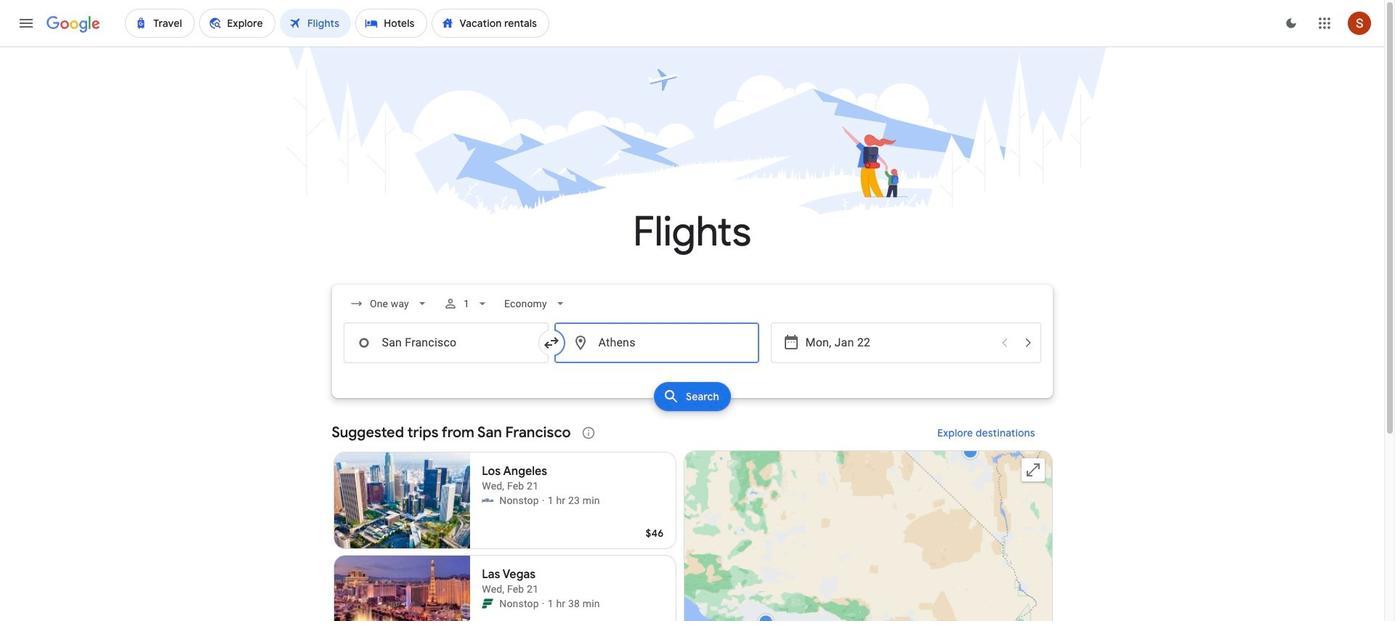 Task type: vqa. For each thing, say whether or not it's contained in the screenshot.
Bay in the "LIST ITEM"
no



Task type: describe. For each thing, give the bounding box(es) containing it.
 image for frontier image
[[542, 597, 545, 611]]

Flight search field
[[320, 285, 1064, 416]]

swap origin and destination. image
[[542, 334, 560, 352]]



Task type: locate. For each thing, give the bounding box(es) containing it.
jetblue image
[[482, 495, 494, 506]]

 image
[[542, 493, 545, 508], [542, 597, 545, 611]]

 image right the jetblue icon
[[542, 493, 545, 508]]

none text field inside flight search box
[[554, 323, 759, 363]]

0 vertical spatial  image
[[542, 493, 545, 508]]

None field
[[343, 291, 435, 317], [499, 291, 573, 317], [343, 291, 435, 317], [499, 291, 573, 317]]

None text field
[[554, 323, 759, 363]]

 image right frontier image
[[542, 597, 545, 611]]

46 US dollars text field
[[646, 527, 664, 540]]

Departure text field
[[805, 323, 991, 363]]

main menu image
[[17, 15, 35, 32]]

frontier image
[[482, 598, 494, 610]]

1 vertical spatial  image
[[542, 597, 545, 611]]

None text field
[[343, 323, 548, 363]]

 image for the jetblue icon
[[542, 493, 545, 508]]

suggested trips from san francisco region
[[332, 416, 1052, 621]]

1  image from the top
[[542, 493, 545, 508]]

2  image from the top
[[542, 597, 545, 611]]

change appearance image
[[1274, 6, 1309, 41]]



